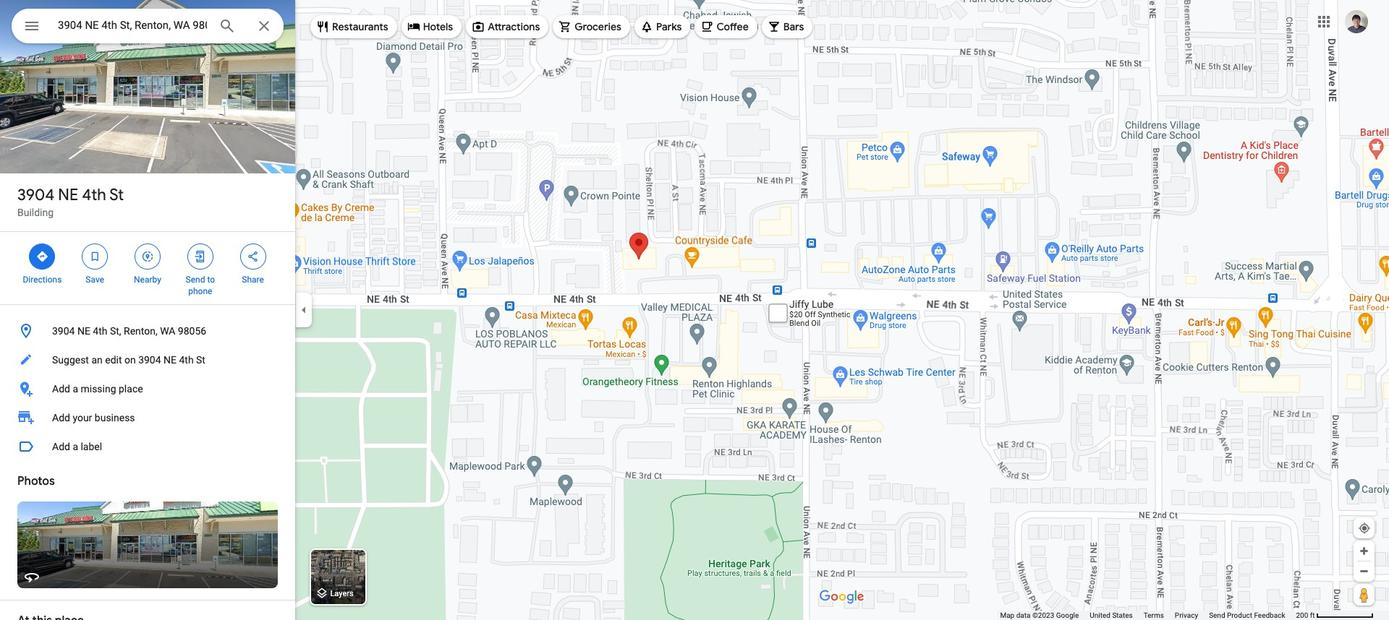 Task type: locate. For each thing, give the bounding box(es) containing it.
1 vertical spatial add
[[52, 412, 70, 424]]

st,
[[110, 326, 121, 337]]

200
[[1296, 612, 1308, 620]]

bars
[[783, 20, 804, 33]]

product
[[1227, 612, 1252, 620]]

your
[[73, 412, 92, 424]]

privacy
[[1175, 612, 1198, 620]]

3904 for st
[[17, 185, 54, 205]]

3904 right on
[[138, 355, 161, 366]]

1 vertical spatial ne
[[77, 326, 90, 337]]

0 vertical spatial 3904
[[17, 185, 54, 205]]

attractions button
[[466, 9, 549, 44]]

4th left st,
[[93, 326, 107, 337]]

layers
[[330, 590, 354, 599]]

3904 up building
[[17, 185, 54, 205]]

0 horizontal spatial st
[[109, 185, 124, 205]]

1 vertical spatial send
[[1209, 612, 1225, 620]]

ne inside 3904 ne 4th st building
[[58, 185, 78, 205]]

add a label
[[52, 441, 102, 453]]

200 ft button
[[1296, 612, 1374, 620]]

add down suggest
[[52, 383, 70, 395]]

0 vertical spatial st
[[109, 185, 124, 205]]

3 add from the top
[[52, 441, 70, 453]]

0 vertical spatial a
[[73, 383, 78, 395]]

0 vertical spatial send
[[186, 275, 205, 285]]

directions
[[23, 275, 62, 285]]

groceries
[[575, 20, 621, 33]]

1 vertical spatial st
[[196, 355, 205, 366]]

send left product
[[1209, 612, 1225, 620]]

united states button
[[1090, 611, 1133, 621]]

share
[[242, 275, 264, 285]]

1 vertical spatial 3904
[[52, 326, 75, 337]]

send product feedback
[[1209, 612, 1285, 620]]

2 vertical spatial 4th
[[179, 355, 194, 366]]

footer
[[1000, 611, 1296, 621]]

ne inside button
[[77, 326, 90, 337]]

0 vertical spatial 4th
[[82, 185, 106, 205]]

1 horizontal spatial send
[[1209, 612, 1225, 620]]


[[194, 249, 207, 265]]

ne
[[58, 185, 78, 205], [77, 326, 90, 337], [164, 355, 177, 366]]

send inside button
[[1209, 612, 1225, 620]]


[[23, 16, 41, 36]]

2 add from the top
[[52, 412, 70, 424]]

google maps element
[[0, 0, 1389, 621]]

None field
[[58, 17, 207, 34]]

4th for st
[[82, 185, 106, 205]]

3904 up suggest
[[52, 326, 75, 337]]

united
[[1090, 612, 1111, 620]]

3904
[[17, 185, 54, 205], [52, 326, 75, 337], [138, 355, 161, 366]]

2 vertical spatial ne
[[164, 355, 177, 366]]

98056
[[178, 326, 206, 337]]

footer containing map data ©2023 google
[[1000, 611, 1296, 621]]

4th inside 3904 ne 4th st building
[[82, 185, 106, 205]]

zoom in image
[[1359, 546, 1370, 557]]

1 vertical spatial a
[[73, 441, 78, 453]]

add left your
[[52, 412, 70, 424]]

0 vertical spatial add
[[52, 383, 70, 395]]

1 add from the top
[[52, 383, 70, 395]]

1 a from the top
[[73, 383, 78, 395]]

send up phone
[[186, 275, 205, 285]]

groceries button
[[553, 9, 630, 44]]

 search field
[[12, 9, 284, 46]]

add a missing place button
[[0, 375, 295, 404]]

st inside 3904 ne 4th st building
[[109, 185, 124, 205]]

4th
[[82, 185, 106, 205], [93, 326, 107, 337], [179, 355, 194, 366]]

place
[[119, 383, 143, 395]]

2 vertical spatial 3904
[[138, 355, 161, 366]]

1 horizontal spatial st
[[196, 355, 205, 366]]

coffee button
[[695, 9, 757, 44]]

2 a from the top
[[73, 441, 78, 453]]

add left label
[[52, 441, 70, 453]]

building
[[17, 207, 54, 219]]

3904 inside 3904 ne 4th st building
[[17, 185, 54, 205]]

add
[[52, 383, 70, 395], [52, 412, 70, 424], [52, 441, 70, 453]]

add a missing place
[[52, 383, 143, 395]]

send
[[186, 275, 205, 285], [1209, 612, 1225, 620]]

st
[[109, 185, 124, 205], [196, 355, 205, 366]]

wa
[[160, 326, 175, 337]]

a
[[73, 383, 78, 395], [73, 441, 78, 453]]

4th down "98056"
[[179, 355, 194, 366]]

send inside the send to phone
[[186, 275, 205, 285]]

a left "missing"
[[73, 383, 78, 395]]

hotels button
[[401, 9, 462, 44]]

add for add a missing place
[[52, 383, 70, 395]]

a left label
[[73, 441, 78, 453]]

4th inside 3904 ne 4th st, renton, wa 98056 button
[[93, 326, 107, 337]]

0 horizontal spatial send
[[186, 275, 205, 285]]

0 vertical spatial ne
[[58, 185, 78, 205]]

3904 inside button
[[52, 326, 75, 337]]

1 vertical spatial 4th
[[93, 326, 107, 337]]

4th up 
[[82, 185, 106, 205]]

send to phone
[[186, 275, 215, 297]]

footer inside the google maps element
[[1000, 611, 1296, 621]]

3904 NE 4th St, Renton, WA 98056 field
[[12, 9, 284, 43]]

2 vertical spatial add
[[52, 441, 70, 453]]


[[36, 249, 49, 265]]

4th for st,
[[93, 326, 107, 337]]



Task type: vqa. For each thing, say whether or not it's contained in the screenshot.
Parks
yes



Task type: describe. For each thing, give the bounding box(es) containing it.
missing
[[81, 383, 116, 395]]

business
[[95, 412, 135, 424]]

bars button
[[762, 9, 813, 44]]

add for add your business
[[52, 412, 70, 424]]

map
[[1000, 612, 1015, 620]]

terms
[[1144, 612, 1164, 620]]

suggest
[[52, 355, 89, 366]]

send for send product feedback
[[1209, 612, 1225, 620]]

label
[[81, 441, 102, 453]]

hotels
[[423, 20, 453, 33]]

none field inside 3904 ne 4th st, renton, wa 98056 field
[[58, 17, 207, 34]]

200 ft
[[1296, 612, 1315, 620]]

©2023
[[1032, 612, 1054, 620]]

3904 ne 4th st building
[[17, 185, 124, 219]]

ne for st
[[58, 185, 78, 205]]

map data ©2023 google
[[1000, 612, 1079, 620]]

to
[[207, 275, 215, 285]]

terms button
[[1144, 611, 1164, 621]]


[[141, 249, 154, 265]]

nearby
[[134, 275, 161, 285]]

add your business
[[52, 412, 135, 424]]

restaurants button
[[310, 9, 397, 44]]

an
[[91, 355, 103, 366]]

suggest an edit on 3904 ne 4th st
[[52, 355, 205, 366]]

3904 ne 4th st, renton, wa 98056 button
[[0, 317, 295, 346]]

ne for st,
[[77, 326, 90, 337]]

3904 ne 4th st, renton, wa 98056
[[52, 326, 206, 337]]

a for label
[[73, 441, 78, 453]]

feedback
[[1254, 612, 1285, 620]]


[[246, 249, 259, 265]]

phone
[[188, 287, 212, 297]]

zoom out image
[[1359, 567, 1370, 577]]

on
[[124, 355, 136, 366]]

united states
[[1090, 612, 1133, 620]]

suggest an edit on 3904 ne 4th st button
[[0, 346, 295, 375]]

states
[[1112, 612, 1133, 620]]

show your location image
[[1358, 522, 1371, 535]]

coffee
[[717, 20, 749, 33]]

attractions
[[488, 20, 540, 33]]

st inside 'button'
[[196, 355, 205, 366]]

add for add a label
[[52, 441, 70, 453]]

privacy button
[[1175, 611, 1198, 621]]

ne inside 'button'
[[164, 355, 177, 366]]

ft
[[1310, 612, 1315, 620]]

restaurants
[[332, 20, 388, 33]]

google
[[1056, 612, 1079, 620]]

photos
[[17, 475, 55, 489]]

edit
[[105, 355, 122, 366]]

parks
[[656, 20, 682, 33]]

3904 ne 4th st main content
[[0, 0, 295, 621]]

parks button
[[635, 9, 691, 44]]

send product feedback button
[[1209, 611, 1285, 621]]

add a label button
[[0, 433, 295, 462]]


[[88, 249, 101, 265]]

data
[[1016, 612, 1031, 620]]

a for missing
[[73, 383, 78, 395]]

add your business link
[[0, 404, 295, 433]]

show street view coverage image
[[1354, 585, 1375, 606]]

renton,
[[124, 326, 158, 337]]

3904 for st,
[[52, 326, 75, 337]]

actions for 3904 ne 4th st region
[[0, 232, 295, 305]]

3904 inside 'button'
[[138, 355, 161, 366]]

google account: nolan park  
(nolan.park@adept.ai) image
[[1345, 10, 1368, 33]]

send for send to phone
[[186, 275, 205, 285]]

collapse side panel image
[[296, 302, 312, 318]]

4th inside suggest an edit on 3904 ne 4th st 'button'
[[179, 355, 194, 366]]

 button
[[12, 9, 52, 46]]

save
[[86, 275, 104, 285]]



